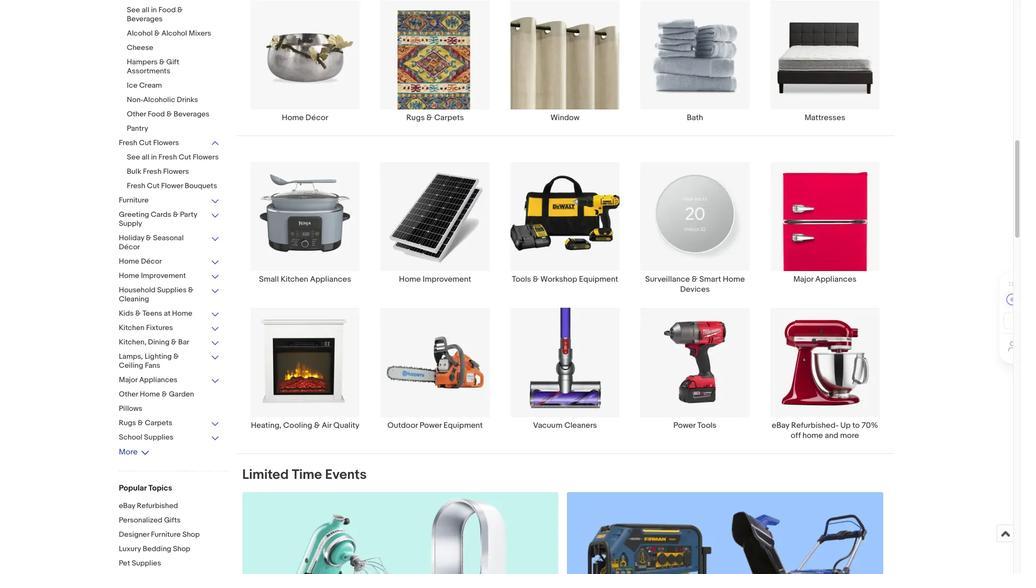 Task type: locate. For each thing, give the bounding box(es) containing it.
teens
[[142, 309, 162, 318]]

ebay for ebay refurbished personalized gifts designer furniture shop luxury bedding shop pet supplies
[[119, 502, 135, 511]]

0 vertical spatial shop
[[183, 531, 200, 540]]

1 vertical spatial flowers
[[193, 153, 219, 162]]

cut down 'pantry'
[[139, 138, 152, 147]]

surveillance
[[646, 275, 691, 285]]

seasonal
[[153, 234, 184, 243]]

2 alcohol from the left
[[162, 29, 187, 38]]

tools & workshop equipment link
[[500, 162, 631, 295]]

beverages up cheese
[[127, 14, 163, 23]]

1 horizontal spatial beverages
[[174, 110, 210, 119]]

home inside surveillance & smart home devices
[[724, 275, 745, 285]]

1 vertical spatial shop
[[173, 545, 191, 554]]

fresh cut flowers button
[[119, 138, 220, 149]]

1 vertical spatial beverages
[[174, 110, 210, 119]]

1 horizontal spatial power
[[674, 421, 696, 431]]

flowers down see all in fresh cut flowers link
[[163, 167, 189, 176]]

0 vertical spatial cut
[[139, 138, 152, 147]]

to
[[853, 421, 861, 431]]

fresh right bulk
[[143, 167, 162, 176]]

small kitchen appliances link
[[240, 162, 370, 295]]

kids
[[119, 309, 134, 318]]

0 horizontal spatial carpets
[[145, 419, 172, 428]]

other
[[127, 110, 146, 119], [119, 390, 138, 399]]

all up alcohol & alcohol mixers link
[[142, 5, 149, 14]]

bar
[[178, 338, 189, 347]]

1 horizontal spatial equipment
[[580, 275, 619, 285]]

1 vertical spatial rugs
[[119, 419, 136, 428]]

shop down personalized gifts link
[[183, 531, 200, 540]]

kitchen, dining & bar button
[[119, 338, 220, 348]]

ice cream link
[[127, 81, 220, 91]]

dining
[[148, 338, 170, 347]]

rugs
[[407, 113, 425, 123], [119, 419, 136, 428]]

cut left flower
[[147, 182, 160, 191]]

0 horizontal spatial power
[[420, 421, 442, 431]]

furniture up greeting
[[119, 196, 149, 205]]

cleaning
[[119, 295, 149, 304]]

kitchen inside see all in food & beverages alcohol & alcohol mixers cheese hampers & gift assortments ice cream non-alcoholic drinks other food & beverages pantry fresh cut flowers see all in fresh cut flowers bulk fresh flowers fresh cut flower bouquets furniture greeting cards & party supply holiday & seasonal décor home décor home improvement household supplies & cleaning kids & teens at home kitchen fixtures kitchen, dining & bar lamps, lighting & ceiling fans major appliances other home & garden pillows rugs & carpets school supplies
[[119, 324, 145, 333]]

major appliances button
[[119, 376, 220, 386]]

1 horizontal spatial ebay
[[773, 421, 790, 431]]

0 horizontal spatial equipment
[[444, 421, 483, 431]]

1 vertical spatial tools
[[698, 421, 717, 431]]

supplies down "rugs & carpets" 'dropdown button'
[[144, 433, 174, 442]]

home décor link
[[240, 0, 370, 123]]

designer furniture shop link
[[119, 531, 228, 541]]

mixers
[[189, 29, 211, 38]]

beverages down drinks
[[174, 110, 210, 119]]

0 horizontal spatial tools
[[512, 275, 532, 285]]

see up bulk
[[127, 153, 140, 162]]

0 horizontal spatial rugs
[[119, 419, 136, 428]]

fresh
[[119, 138, 137, 147], [159, 153, 177, 162], [143, 167, 162, 176], [127, 182, 145, 191]]

cheese link
[[127, 43, 220, 53]]

2 see from the top
[[127, 153, 140, 162]]

0 vertical spatial tools
[[512, 275, 532, 285]]

kitchen up kitchen, at the bottom of the page
[[119, 324, 145, 333]]

1 horizontal spatial improvement
[[423, 275, 472, 285]]

None text field
[[568, 493, 884, 575]]

1 vertical spatial see
[[127, 153, 140, 162]]

1 vertical spatial kitchen
[[119, 324, 145, 333]]

household
[[119, 286, 156, 295]]

refurbished
[[137, 502, 178, 511]]

0 horizontal spatial furniture
[[119, 196, 149, 205]]

other home & garden link
[[119, 390, 220, 400]]

gift
[[166, 57, 179, 67]]

décor
[[306, 113, 329, 123], [119, 243, 140, 252], [141, 257, 162, 266]]

supplies down home improvement dropdown button
[[157, 286, 187, 295]]

in up alcohol & alcohol mixers link
[[151, 5, 157, 14]]

ebay down the popular
[[119, 502, 135, 511]]

0 vertical spatial equipment
[[580, 275, 619, 285]]

0 vertical spatial major
[[794, 275, 814, 285]]

rugs & carpets button
[[119, 419, 220, 429]]

0 horizontal spatial ebay
[[119, 502, 135, 511]]

home improvement button
[[119, 271, 220, 282]]

2 vertical spatial supplies
[[132, 559, 161, 568]]

0 horizontal spatial kitchen
[[119, 324, 145, 333]]

appliances
[[310, 275, 352, 285], [816, 275, 857, 285], [139, 376, 178, 385]]

up
[[841, 421, 852, 431]]

rugs & carpets
[[407, 113, 464, 123]]

mattresses link
[[761, 0, 891, 123]]

tools & workshop equipment
[[512, 275, 619, 285]]

furniture
[[119, 196, 149, 205], [151, 531, 181, 540]]

pet
[[119, 559, 130, 568]]

0 vertical spatial furniture
[[119, 196, 149, 205]]

1 horizontal spatial carpets
[[435, 113, 464, 123]]

2 vertical spatial flowers
[[163, 167, 189, 176]]

ebay left off
[[773, 421, 790, 431]]

0 horizontal spatial major
[[119, 376, 138, 385]]

0 vertical spatial kitchen
[[281, 275, 308, 285]]

improvement inside see all in food & beverages alcohol & alcohol mixers cheese hampers & gift assortments ice cream non-alcoholic drinks other food & beverages pantry fresh cut flowers see all in fresh cut flowers bulk fresh flowers fresh cut flower bouquets furniture greeting cards & party supply holiday & seasonal décor home décor home improvement household supplies & cleaning kids & teens at home kitchen fixtures kitchen, dining & bar lamps, lighting & ceiling fans major appliances other home & garden pillows rugs & carpets school supplies
[[141, 271, 186, 281]]

beverages
[[127, 14, 163, 23], [174, 110, 210, 119]]

0 horizontal spatial beverages
[[127, 14, 163, 23]]

fresh down fresh cut flowers dropdown button
[[159, 153, 177, 162]]

major inside see all in food & beverages alcohol & alcohol mixers cheese hampers & gift assortments ice cream non-alcoholic drinks other food & beverages pantry fresh cut flowers see all in fresh cut flowers bulk fresh flowers fresh cut flower bouquets furniture greeting cards & party supply holiday & seasonal décor home décor home improvement household supplies & cleaning kids & teens at home kitchen fixtures kitchen, dining & bar lamps, lighting & ceiling fans major appliances other home & garden pillows rugs & carpets school supplies
[[119, 376, 138, 385]]

see up cheese
[[127, 5, 140, 14]]

pillows link
[[119, 405, 220, 415]]

None text field
[[242, 493, 559, 575]]

food down alcoholic
[[148, 110, 165, 119]]

2 horizontal spatial appliances
[[816, 275, 857, 285]]

major
[[794, 275, 814, 285], [119, 376, 138, 385]]

carpets
[[435, 113, 464, 123], [145, 419, 172, 428]]

other up pillows
[[119, 390, 138, 399]]

flowers up bouquets
[[193, 153, 219, 162]]

flowers down pantry link on the top of the page
[[153, 138, 179, 147]]

0 horizontal spatial alcohol
[[127, 29, 153, 38]]

0 horizontal spatial appliances
[[139, 376, 178, 385]]

food up alcohol & alcohol mixers link
[[159, 5, 176, 14]]

outdoor power equipment link
[[370, 308, 500, 441]]

1 horizontal spatial décor
[[141, 257, 162, 266]]

1 alcohol from the left
[[127, 29, 153, 38]]

popular
[[119, 484, 147, 494]]

mattresses
[[805, 113, 846, 123]]

1 vertical spatial in
[[151, 153, 157, 162]]

ebay refurbished personalized gifts designer furniture shop luxury bedding shop pet supplies
[[119, 502, 200, 568]]

1 vertical spatial all
[[142, 153, 149, 162]]

1 vertical spatial food
[[148, 110, 165, 119]]

carpets inside see all in food & beverages alcohol & alcohol mixers cheese hampers & gift assortments ice cream non-alcoholic drinks other food & beverages pantry fresh cut flowers see all in fresh cut flowers bulk fresh flowers fresh cut flower bouquets furniture greeting cards & party supply holiday & seasonal décor home décor home improvement household supplies & cleaning kids & teens at home kitchen fixtures kitchen, dining & bar lamps, lighting & ceiling fans major appliances other home & garden pillows rugs & carpets school supplies
[[145, 419, 172, 428]]

cut up bulk fresh flowers link
[[179, 153, 191, 162]]

topics
[[149, 484, 172, 494]]

cut
[[139, 138, 152, 147], [179, 153, 191, 162], [147, 182, 160, 191]]

bath link
[[631, 0, 761, 123]]

pillows
[[119, 405, 142, 414]]

kitchen right small
[[281, 275, 308, 285]]

see all in food & beverages link
[[127, 5, 220, 24]]

lighting
[[145, 352, 172, 361]]

1 vertical spatial carpets
[[145, 419, 172, 428]]

0 vertical spatial supplies
[[157, 286, 187, 295]]

other up 'pantry'
[[127, 110, 146, 119]]

see
[[127, 5, 140, 14], [127, 153, 140, 162]]

0 horizontal spatial improvement
[[141, 271, 186, 281]]

0 vertical spatial see
[[127, 5, 140, 14]]

cleaners
[[565, 421, 598, 431]]

more
[[841, 431, 860, 441]]

shop down designer furniture shop link at the bottom of page
[[173, 545, 191, 554]]

window
[[551, 113, 580, 123]]

shop
[[183, 531, 200, 540], [173, 545, 191, 554]]

2 all from the top
[[142, 153, 149, 162]]

other food & beverages link
[[127, 110, 220, 120]]

supply
[[119, 219, 142, 228]]

lamps,
[[119, 352, 143, 361]]

supplies down bedding
[[132, 559, 161, 568]]

0 vertical spatial all
[[142, 5, 149, 14]]

popular topics
[[119, 484, 172, 494]]

alcohol up cheese
[[127, 29, 153, 38]]

more button
[[119, 448, 150, 458]]

in down fresh cut flowers dropdown button
[[151, 153, 157, 162]]

1 horizontal spatial furniture
[[151, 531, 181, 540]]

1 see from the top
[[127, 5, 140, 14]]

fresh down 'pantry'
[[119, 138, 137, 147]]

alcohol up cheese link
[[162, 29, 187, 38]]

all down fresh cut flowers dropdown button
[[142, 153, 149, 162]]

1 vertical spatial ebay
[[119, 502, 135, 511]]

0 vertical spatial carpets
[[435, 113, 464, 123]]

all
[[142, 5, 149, 14], [142, 153, 149, 162]]

alcoholic
[[143, 95, 175, 104]]

school supplies button
[[119, 433, 220, 443]]

more
[[119, 448, 138, 458]]

0 vertical spatial ebay
[[773, 421, 790, 431]]

0 vertical spatial in
[[151, 5, 157, 14]]

see all in fresh cut flowers link
[[127, 153, 220, 163]]

0 vertical spatial food
[[159, 5, 176, 14]]

1 vertical spatial major
[[119, 376, 138, 385]]

ebay inside ebay refurbished- up to 70% off home and more
[[773, 421, 790, 431]]

0 vertical spatial rugs
[[407, 113, 425, 123]]

home improvement
[[399, 275, 472, 285]]

luxury bedding shop link
[[119, 545, 228, 555]]

0 vertical spatial beverages
[[127, 14, 163, 23]]

1 vertical spatial furniture
[[151, 531, 181, 540]]

1 horizontal spatial alcohol
[[162, 29, 187, 38]]

ebay inside ebay refurbished personalized gifts designer furniture shop luxury bedding shop pet supplies
[[119, 502, 135, 511]]

carpets inside rugs & carpets link
[[435, 113, 464, 123]]

0 vertical spatial décor
[[306, 113, 329, 123]]

0 horizontal spatial décor
[[119, 243, 140, 252]]

1 vertical spatial other
[[119, 390, 138, 399]]

vacuum cleaners link
[[500, 308, 631, 441]]

improvement
[[141, 271, 186, 281], [423, 275, 472, 285]]

furniture down personalized gifts link
[[151, 531, 181, 540]]



Task type: vqa. For each thing, say whether or not it's contained in the screenshot.
LEGO® inside LEGO® Jurassic World™ Giganotosaurus & Therizinosaurus Attack 76949 [New Toy]
no



Task type: describe. For each thing, give the bounding box(es) containing it.
power tools
[[674, 421, 717, 431]]

2 horizontal spatial décor
[[306, 113, 329, 123]]

vacuum
[[533, 421, 563, 431]]

small kitchen appliances
[[259, 275, 352, 285]]

home décor
[[282, 113, 329, 123]]

bedding
[[143, 545, 171, 554]]

power tools link
[[631, 308, 761, 441]]

ice
[[127, 81, 138, 90]]

pet supplies link
[[119, 559, 228, 570]]

1 all from the top
[[142, 5, 149, 14]]

major appliances link
[[761, 162, 891, 295]]

designer
[[119, 531, 149, 540]]

bath
[[687, 113, 704, 123]]

cooling
[[283, 421, 313, 431]]

bulk
[[127, 167, 141, 176]]

hampers & gift assortments link
[[127, 57, 220, 77]]

smart
[[700, 275, 722, 285]]

& inside surveillance & smart home devices
[[692, 275, 698, 285]]

surveillance & smart home devices
[[646, 275, 745, 295]]

outdoor power equipment
[[388, 421, 483, 431]]

1 horizontal spatial rugs
[[407, 113, 425, 123]]

2 vertical spatial cut
[[147, 182, 160, 191]]

ebay refurbished link
[[119, 502, 228, 512]]

hampers
[[127, 57, 158, 67]]

furniture inside see all in food & beverages alcohol & alcohol mixers cheese hampers & gift assortments ice cream non-alcoholic drinks other food & beverages pantry fresh cut flowers see all in fresh cut flowers bulk fresh flowers fresh cut flower bouquets furniture greeting cards & party supply holiday & seasonal décor home décor home improvement household supplies & cleaning kids & teens at home kitchen fixtures kitchen, dining & bar lamps, lighting & ceiling fans major appliances other home & garden pillows rugs & carpets school supplies
[[119, 196, 149, 205]]

outdoor
[[388, 421, 418, 431]]

2 vertical spatial décor
[[141, 257, 162, 266]]

furniture button
[[119, 196, 220, 206]]

supplies inside ebay refurbished personalized gifts designer furniture shop luxury bedding shop pet supplies
[[132, 559, 161, 568]]

non-alcoholic drinks link
[[127, 95, 220, 105]]

gifts
[[164, 516, 181, 525]]

pantry
[[127, 124, 148, 133]]

fans
[[145, 361, 160, 370]]

quality
[[334, 421, 360, 431]]

home improvement link
[[370, 162, 500, 295]]

surveillance & smart home devices link
[[631, 162, 761, 295]]

cards
[[151, 210, 171, 219]]

heating,
[[251, 421, 282, 431]]

heating, cooling & air quality
[[251, 421, 360, 431]]

1 horizontal spatial appliances
[[310, 275, 352, 285]]

bulk fresh flowers link
[[127, 167, 220, 177]]

ebay refurbished- up to 70% off home and more link
[[761, 308, 891, 441]]

ebay for ebay refurbished- up to 70% off home and more
[[773, 421, 790, 431]]

bouquets
[[185, 182, 217, 191]]

personalized
[[119, 516, 162, 525]]

limited
[[242, 467, 289, 484]]

2 power from the left
[[674, 421, 696, 431]]

lamps, lighting & ceiling fans button
[[119, 352, 220, 372]]

small
[[259, 275, 279, 285]]

home
[[803, 431, 824, 441]]

greeting cards & party supply button
[[119, 210, 220, 229]]

ebay refurbished- up to 70% off home and more
[[773, 421, 879, 441]]

fresh cut flower bouquets link
[[127, 182, 220, 192]]

window link
[[500, 0, 631, 123]]

greeting
[[119, 210, 149, 219]]

garden
[[169, 390, 194, 399]]

kitchen,
[[119, 338, 146, 347]]

0 vertical spatial flowers
[[153, 138, 179, 147]]

1 horizontal spatial major
[[794, 275, 814, 285]]

kids & teens at home button
[[119, 309, 220, 319]]

fresh down bulk
[[127, 182, 145, 191]]

1 in from the top
[[151, 5, 157, 14]]

1 vertical spatial décor
[[119, 243, 140, 252]]

major appliances
[[794, 275, 857, 285]]

1 vertical spatial equipment
[[444, 421, 483, 431]]

1 power from the left
[[420, 421, 442, 431]]

luxury
[[119, 545, 141, 554]]

personalized gifts link
[[119, 516, 228, 526]]

non-
[[127, 95, 143, 104]]

1 vertical spatial cut
[[179, 153, 191, 162]]

1 vertical spatial supplies
[[144, 433, 174, 442]]

off
[[792, 431, 801, 441]]

events
[[325, 467, 367, 484]]

pantry link
[[127, 124, 220, 134]]

1 horizontal spatial kitchen
[[281, 275, 308, 285]]

improvement inside home improvement link
[[423, 275, 472, 285]]

1 horizontal spatial tools
[[698, 421, 717, 431]]

holiday & seasonal décor button
[[119, 234, 220, 253]]

2 in from the top
[[151, 153, 157, 162]]

vacuum cleaners
[[533, 421, 598, 431]]

appliances inside see all in food & beverages alcohol & alcohol mixers cheese hampers & gift assortments ice cream non-alcoholic drinks other food & beverages pantry fresh cut flowers see all in fresh cut flowers bulk fresh flowers fresh cut flower bouquets furniture greeting cards & party supply holiday & seasonal décor home décor home improvement household supplies & cleaning kids & teens at home kitchen fixtures kitchen, dining & bar lamps, lighting & ceiling fans major appliances other home & garden pillows rugs & carpets school supplies
[[139, 376, 178, 385]]

0 vertical spatial other
[[127, 110, 146, 119]]

furniture inside ebay refurbished personalized gifts designer furniture shop luxury bedding shop pet supplies
[[151, 531, 181, 540]]

school
[[119, 433, 142, 442]]

cream
[[139, 81, 162, 90]]

rugs inside see all in food & beverages alcohol & alcohol mixers cheese hampers & gift assortments ice cream non-alcoholic drinks other food & beverages pantry fresh cut flowers see all in fresh cut flowers bulk fresh flowers fresh cut flower bouquets furniture greeting cards & party supply holiday & seasonal décor home décor home improvement household supplies & cleaning kids & teens at home kitchen fixtures kitchen, dining & bar lamps, lighting & ceiling fans major appliances other home & garden pillows rugs & carpets school supplies
[[119, 419, 136, 428]]

see all in food & beverages alcohol & alcohol mixers cheese hampers & gift assortments ice cream non-alcoholic drinks other food & beverages pantry fresh cut flowers see all in fresh cut flowers bulk fresh flowers fresh cut flower bouquets furniture greeting cards & party supply holiday & seasonal décor home décor home improvement household supplies & cleaning kids & teens at home kitchen fixtures kitchen, dining & bar lamps, lighting & ceiling fans major appliances other home & garden pillows rugs & carpets school supplies
[[119, 5, 219, 442]]

party
[[180, 210, 197, 219]]

fixtures
[[146, 324, 173, 333]]

time
[[292, 467, 322, 484]]

70%
[[862, 421, 879, 431]]

assortments
[[127, 67, 170, 76]]

ceiling
[[119, 361, 143, 370]]



